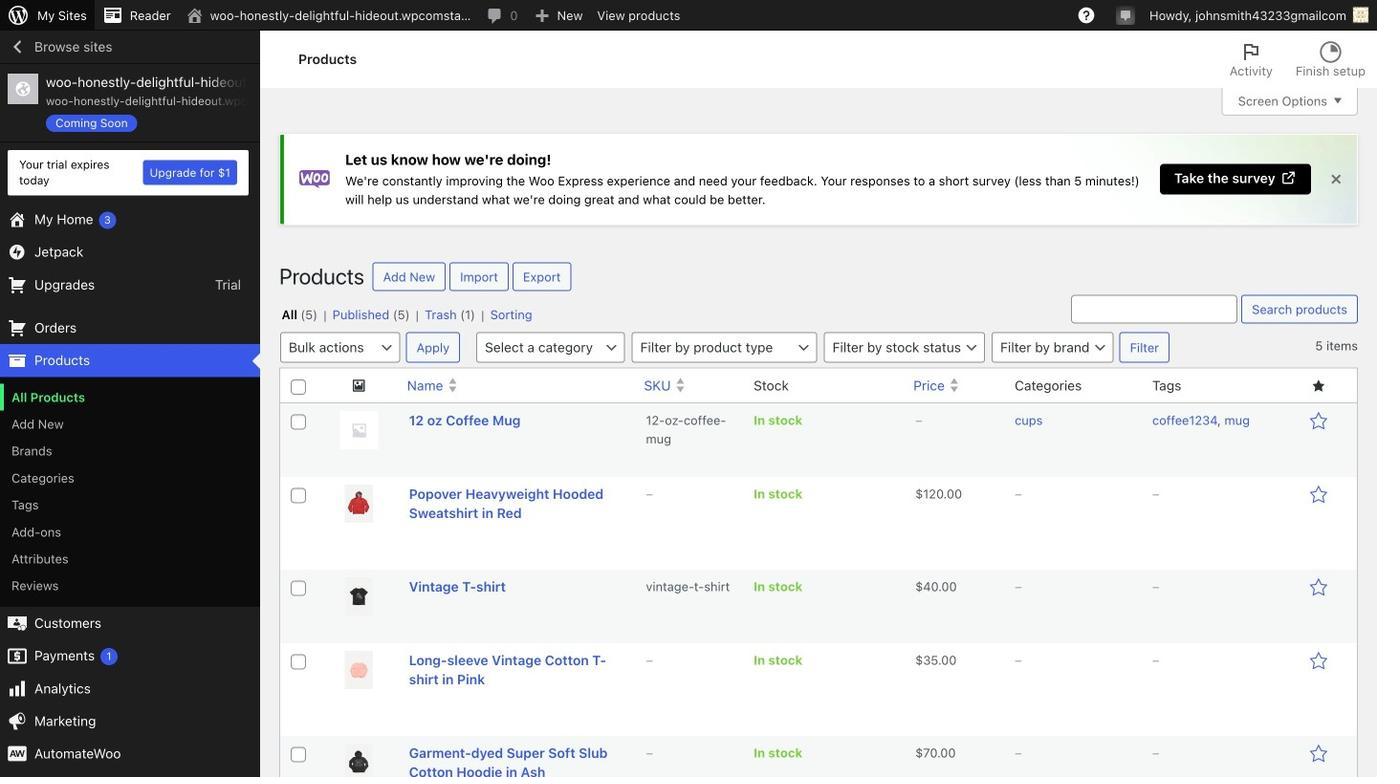 Task type: vqa. For each thing, say whether or not it's contained in the screenshot.
text field at the bottom left
no



Task type: locate. For each thing, give the bounding box(es) containing it.
toolbar navigation
[[0, 0, 1377, 34]]

None search field
[[1071, 295, 1238, 324]]

placeholder image
[[340, 411, 378, 450]]

notification image
[[1118, 7, 1133, 22]]

take the survey image
[[1281, 170, 1297, 186]]

None submit
[[1242, 295, 1358, 324], [406, 332, 460, 363], [1120, 332, 1170, 363], [1242, 295, 1358, 324], [406, 332, 460, 363], [1120, 332, 1170, 363]]

None checkbox
[[291, 380, 306, 395], [291, 581, 306, 596], [291, 748, 306, 763], [291, 380, 306, 395], [291, 581, 306, 596], [291, 748, 306, 763]]

None checkbox
[[291, 415, 306, 430], [291, 488, 306, 504], [291, 655, 306, 670], [291, 415, 306, 430], [291, 488, 306, 504], [291, 655, 306, 670]]

tab list
[[1218, 31, 1377, 88]]



Task type: describe. For each thing, give the bounding box(es) containing it.
main menu navigation
[[0, 31, 260, 778]]



